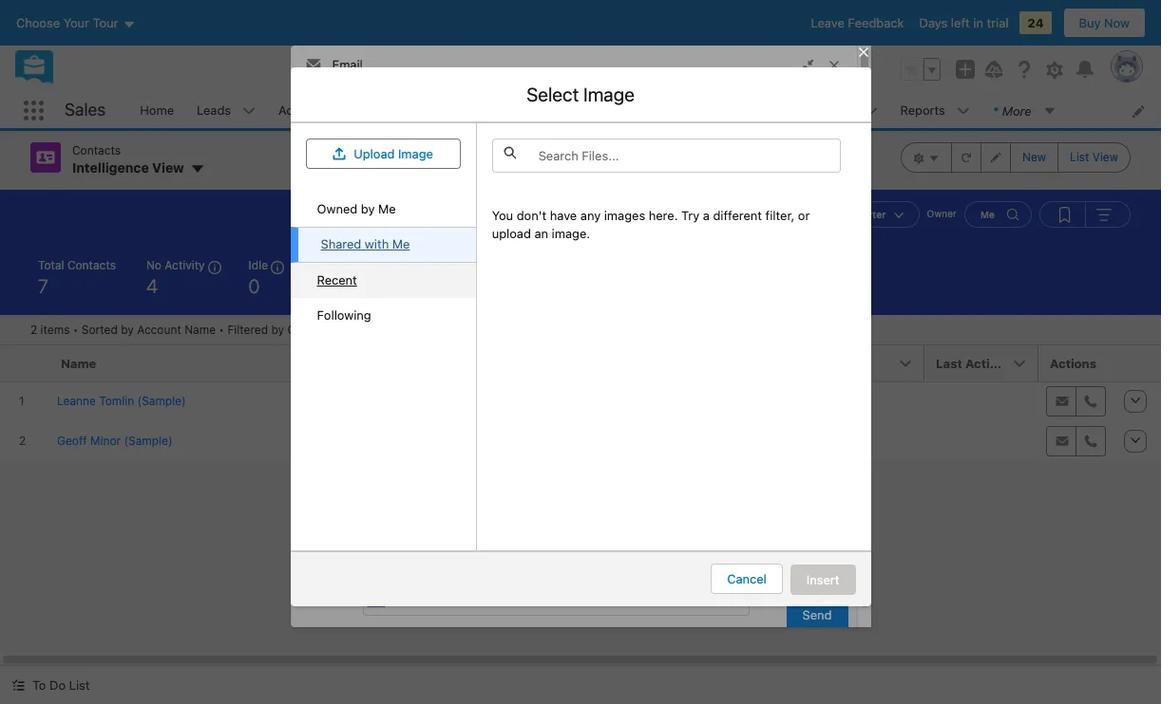 Task type: vqa. For each thing, say whether or not it's contained in the screenshot.
Quip Document
no



Task type: describe. For each thing, give the bounding box(es) containing it.
try
[[681, 208, 699, 223]]

upload
[[492, 226, 531, 242]]

recent
[[317, 272, 357, 288]]

leave
[[811, 15, 844, 30]]

owned
[[317, 201, 357, 216]]

leanne
[[409, 145, 451, 160]]

contacts inside total contacts 7
[[67, 258, 116, 272]]

1 horizontal spatial upcoming
[[388, 323, 443, 337]]

shared
[[321, 237, 361, 252]]

cancel button
[[711, 564, 783, 594]]

2
[[30, 323, 37, 337]]

now
[[1104, 15, 1130, 30]]

vp
[[403, 393, 418, 407]]

accounts image
[[367, 589, 386, 608]]

me inside "button"
[[980, 209, 995, 220]]

no upcoming
[[312, 258, 385, 272]]

tara <tarashultz49@gmail.com>
[[396, 111, 582, 127]]

home link
[[129, 93, 185, 128]]

here.
[[649, 208, 678, 223]]

from
[[313, 110, 343, 125]]

filter,
[[765, 208, 795, 223]]

upload image
[[354, 146, 433, 161]]

this
[[826, 209, 847, 220]]

days
[[919, 15, 948, 30]]

buy
[[1079, 15, 1101, 30]]

to for to
[[305, 144, 319, 159]]

filtered
[[227, 323, 268, 337]]

opportunities list item
[[468, 93, 594, 128]]

send
[[802, 608, 832, 623]]

last activity
[[936, 356, 1013, 371]]

name button
[[49, 345, 353, 381]]

owned by me link
[[290, 192, 476, 227]]

24
[[1028, 15, 1044, 30]]

text default image right accounts icon
[[390, 596, 403, 609]]

leave feedback link
[[811, 15, 904, 30]]

this quarter
[[826, 209, 886, 220]]

last
[[936, 356, 962, 371]]

with
[[365, 237, 389, 252]]

you
[[492, 208, 513, 223]]

1
[[312, 275, 320, 297]]

total
[[38, 258, 64, 272]]

subject
[[305, 215, 349, 230]]

select
[[527, 83, 579, 105]]

sales
[[65, 100, 106, 120]]

sorted
[[82, 323, 118, 337]]

2 items • sorted by account name • filtered by created date, me, upcoming
[[30, 323, 443, 337]]

in
[[973, 15, 983, 30]]

idle
[[249, 258, 268, 272]]

0
[[249, 275, 260, 297]]

reports link
[[889, 93, 957, 128]]

cell left vp
[[353, 381, 395, 421]]

this quarter button
[[810, 201, 919, 228]]

opportunities link
[[468, 93, 569, 128]]

reports list item
[[889, 93, 981, 128]]

leanne tomlin (sample)
[[409, 145, 547, 160]]

feedback
[[848, 15, 904, 30]]

action cell
[[1115, 345, 1161, 382]]

<tarashultz49@gmail.com>
[[424, 111, 582, 127]]

grid containing name
[[0, 345, 1161, 462]]

leanne tomlin (sample) link
[[381, 141, 571, 165]]

(sample)
[[495, 145, 547, 160]]

reports
[[900, 102, 945, 118]]

accounts
[[278, 102, 332, 118]]

you don't have any images here. try a different filter, or upload an image. region
[[492, 207, 840, 244]]

text default image inside leanne tomlin (sample) link
[[552, 147, 565, 160]]

leads link
[[185, 93, 242, 128]]

total contacts 7
[[38, 258, 116, 297]]

group containing new
[[901, 143, 1131, 173]]

account name cell
[[656, 345, 924, 382]]

days left in trial
[[919, 15, 1009, 30]]

list inside group
[[1070, 150, 1089, 164]]

select image
[[527, 83, 635, 105]]

1 horizontal spatial by
[[271, 323, 284, 337]]

0 horizontal spatial created
[[287, 323, 330, 337]]

buy now button
[[1063, 8, 1146, 38]]

1 horizontal spatial created
[[766, 208, 803, 219]]

related to
[[299, 594, 359, 610]]

intelligence view
[[72, 160, 184, 176]]

items
[[40, 323, 70, 337]]

email
[[332, 57, 363, 72]]

overdue
[[429, 258, 474, 272]]

cell down last activity
[[924, 381, 1038, 421]]

search...
[[398, 62, 449, 77]]

name cell
[[49, 345, 353, 382]]

title cell
[[395, 345, 656, 382]]

upcoming inside 'key performance indicators' group
[[330, 258, 385, 272]]

search... button
[[361, 54, 741, 85]]

me for shared with me
[[392, 237, 410, 252]]

leads list item
[[185, 93, 267, 128]]

important cell
[[353, 345, 395, 382]]



Task type: locate. For each thing, give the bounding box(es) containing it.
opportunities
[[479, 102, 558, 118]]

me inside "link"
[[378, 201, 396, 216]]

don't
[[517, 208, 547, 223]]

4 inside overdue 4
[[429, 275, 440, 297]]

shared with me link
[[290, 227, 476, 263]]

1 horizontal spatial no
[[312, 258, 327, 272]]

cancel
[[727, 572, 767, 587]]

1 horizontal spatial image
[[583, 83, 635, 105]]

0 horizontal spatial to
[[32, 678, 46, 694]]

1 no from the left
[[146, 258, 161, 272]]

me button
[[964, 201, 1032, 228]]

1 horizontal spatial list
[[1070, 150, 1089, 164]]

list right new
[[1070, 150, 1089, 164]]

0 horizontal spatial upcoming
[[330, 258, 385, 272]]

tomlin
[[454, 145, 492, 160]]

list containing home
[[129, 93, 1161, 128]]

image for select image
[[583, 83, 635, 105]]

to element
[[381, 140, 833, 169]]

insert button
[[790, 566, 856, 596]]

1 horizontal spatial 4
[[429, 275, 440, 297]]

cell
[[353, 381, 395, 421], [924, 381, 1038, 421], [353, 421, 395, 461], [924, 421, 1038, 461]]

shared with me
[[321, 237, 410, 252]]

quarter
[[849, 209, 886, 220]]

owned by me
[[317, 201, 396, 216]]

list item
[[693, 93, 772, 128]]

4 down overdue
[[429, 275, 440, 297]]

me up shared with me link
[[378, 201, 396, 216]]

actions
[[1050, 356, 1096, 371]]

recent link
[[290, 263, 476, 299]]

me,
[[365, 323, 385, 337]]

list view
[[1070, 150, 1118, 164]]

key performance indicators group
[[0, 250, 1161, 315]]

view for list view
[[1092, 150, 1118, 164]]

owner
[[927, 208, 957, 219]]

0 horizontal spatial no
[[146, 258, 161, 272]]

images
[[604, 208, 645, 223]]

accounts list item
[[267, 93, 368, 128]]

no up 1
[[312, 258, 327, 272]]

• right items
[[73, 323, 78, 337]]

7
[[38, 275, 48, 297]]

upcoming right me,
[[388, 323, 443, 337]]

Search Files... search field
[[492, 138, 840, 173]]

text default image inside "to do list" button
[[11, 680, 25, 693]]

by
[[361, 201, 375, 216], [121, 323, 134, 337], [271, 323, 284, 337]]

me
[[378, 201, 396, 216], [980, 209, 995, 220], [392, 237, 410, 252]]

created
[[766, 208, 803, 219], [287, 323, 330, 337]]

do
[[49, 678, 66, 694]]

0 vertical spatial image
[[583, 83, 635, 105]]

1 vertical spatial list
[[69, 678, 90, 694]]

new
[[1022, 150, 1046, 164]]

to down the *
[[305, 144, 319, 159]]

group
[[901, 58, 941, 81], [901, 143, 1131, 173], [1039, 201, 1131, 228]]

0 vertical spatial created
[[766, 208, 803, 219]]

0 horizontal spatial list
[[69, 678, 90, 694]]

name
[[184, 323, 216, 337], [61, 356, 96, 371]]

2 no from the left
[[312, 258, 327, 272]]

upcoming down shared with me
[[330, 258, 385, 272]]

me for owned by me
[[378, 201, 396, 216]]

action image
[[1115, 345, 1161, 381]]

1 horizontal spatial to
[[305, 144, 319, 159]]

list
[[1070, 150, 1089, 164], [69, 678, 90, 694]]

cell down 'important' cell
[[353, 421, 395, 461]]

new button
[[1010, 143, 1059, 173]]

1 vertical spatial created
[[287, 323, 330, 337]]

tara <tarashultz49@gmail.com> button
[[381, 104, 838, 132]]

any
[[580, 208, 601, 223]]

4 down no activity
[[146, 275, 158, 297]]

contacts up intelligence
[[72, 143, 121, 158]]

1 vertical spatial activity
[[965, 356, 1013, 371]]

cell down the last activity cell
[[924, 421, 1038, 461]]

contact view settings image
[[901, 143, 952, 173]]

name up name button on the left
[[184, 323, 216, 337]]

0 vertical spatial to
[[305, 144, 319, 159]]

2 vertical spatial group
[[1039, 201, 1131, 228]]

1 horizontal spatial name
[[184, 323, 216, 337]]

no for 1
[[312, 258, 327, 272]]

trial
[[987, 15, 1009, 30]]

following link
[[290, 299, 476, 334]]

no up account
[[146, 258, 161, 272]]

customer
[[421, 393, 473, 407]]

you don't have any images here. try a different filter, or upload an image.
[[492, 208, 810, 242]]

image inside 'button'
[[398, 146, 433, 161]]

name inside name button
[[61, 356, 96, 371]]

upcoming
[[330, 258, 385, 272], [388, 323, 443, 337]]

0 horizontal spatial •
[[73, 323, 78, 337]]

4
[[146, 275, 158, 297], [429, 275, 440, 297]]

row number image
[[0, 345, 49, 381]]

2 horizontal spatial to
[[346, 594, 359, 610]]

upload
[[354, 146, 395, 161]]

image.
[[552, 226, 590, 242]]

view right intelligence
[[152, 160, 184, 176]]

• left the filtered
[[219, 323, 224, 337]]

1 vertical spatial contacts
[[67, 258, 116, 272]]

name down sorted
[[61, 356, 96, 371]]

buy now
[[1079, 15, 1130, 30]]

no for 4
[[146, 258, 161, 272]]

contact image
[[386, 144, 405, 163]]

by right owned at the top left of the page
[[361, 201, 375, 216]]

1 vertical spatial name
[[61, 356, 96, 371]]

1 horizontal spatial activity
[[965, 356, 1013, 371]]

2 horizontal spatial by
[[361, 201, 375, 216]]

created right the different
[[766, 208, 803, 219]]

list right do
[[69, 678, 90, 694]]

last activity cell
[[924, 345, 1038, 382]]

0 horizontal spatial activity
[[165, 258, 205, 272]]

date,
[[333, 323, 362, 337]]

to do list button
[[0, 667, 101, 705]]

0 vertical spatial list
[[1070, 150, 1089, 164]]

0 horizontal spatial image
[[398, 146, 433, 161]]

1 • from the left
[[73, 323, 78, 337]]

group up reports
[[901, 58, 941, 81]]

text default image
[[552, 147, 565, 160], [725, 591, 739, 604], [390, 596, 403, 609], [11, 680, 25, 693]]

•
[[73, 323, 78, 337], [219, 323, 224, 337]]

1 vertical spatial image
[[398, 146, 433, 161]]

or
[[798, 208, 810, 223]]

activity right last
[[965, 356, 1013, 371]]

activity inside button
[[965, 356, 1013, 371]]

have
[[550, 208, 577, 223]]

to do list
[[32, 678, 90, 694]]

created left date,
[[287, 323, 330, 337]]

following
[[317, 308, 371, 323]]

1 vertical spatial to
[[346, 594, 359, 610]]

to inside "to do list" button
[[32, 678, 46, 694]]

view for intelligence view
[[152, 160, 184, 176]]

activity for no activity
[[165, 258, 205, 272]]

by inside "link"
[[361, 201, 375, 216]]

0 horizontal spatial view
[[152, 160, 184, 176]]

to
[[305, 144, 319, 159], [346, 594, 359, 610], [32, 678, 46, 694]]

tara
[[396, 111, 420, 127]]

text default image right '(sample)'
[[552, 147, 565, 160]]

to for to do list
[[32, 678, 46, 694]]

1 horizontal spatial •
[[219, 323, 224, 337]]

group down list view button
[[1039, 201, 1131, 228]]

image for upload image
[[398, 146, 433, 161]]

vp customer support
[[403, 393, 520, 407]]

calendar list item
[[594, 93, 693, 128]]

last activity button
[[924, 345, 1038, 381]]

activity inside 'key performance indicators' group
[[165, 258, 205, 272]]

0 horizontal spatial 4
[[146, 275, 158, 297]]

view right new
[[1092, 150, 1118, 164]]

2 4 from the left
[[429, 275, 440, 297]]

grid
[[0, 345, 1161, 462]]

overdue 4
[[429, 258, 474, 297]]

group up me "button"
[[901, 143, 1131, 173]]

account
[[137, 323, 181, 337]]

send button
[[786, 601, 848, 631]]

text default image down cancel
[[725, 591, 739, 604]]

contacts right total
[[67, 258, 116, 272]]

0 horizontal spatial name
[[61, 356, 96, 371]]

0 horizontal spatial by
[[121, 323, 134, 337]]

list
[[129, 93, 1161, 128]]

to left accounts icon
[[346, 594, 359, 610]]

row number cell
[[0, 345, 49, 382]]

related
[[299, 594, 342, 610]]

to left do
[[32, 678, 46, 694]]

2 • from the left
[[219, 323, 224, 337]]

Subject text field
[[381, 206, 838, 240]]

2 vertical spatial to
[[32, 678, 46, 694]]

activity for last activity
[[965, 356, 1013, 371]]

0 vertical spatial name
[[184, 323, 216, 337]]

contacts
[[72, 143, 121, 158], [67, 258, 116, 272]]

by right sorted
[[121, 323, 134, 337]]

no
[[146, 258, 161, 272], [312, 258, 327, 272]]

support
[[476, 393, 520, 407]]

0 vertical spatial activity
[[165, 258, 205, 272]]

no activity
[[146, 258, 205, 272]]

view
[[1092, 150, 1118, 164], [152, 160, 184, 176]]

list view button
[[1058, 143, 1131, 173]]

activity up account
[[165, 258, 205, 272]]

by right the filtered
[[271, 323, 284, 337]]

different
[[713, 208, 762, 223]]

left
[[951, 15, 970, 30]]

1 vertical spatial group
[[901, 143, 1131, 173]]

an
[[534, 226, 548, 242]]

text default image left do
[[11, 680, 25, 693]]

leave feedback
[[811, 15, 904, 30]]

email dialog
[[290, 46, 857, 646]]

a
[[703, 208, 710, 223]]

me right "owner"
[[980, 209, 995, 220]]

view inside button
[[1092, 150, 1118, 164]]

0 vertical spatial group
[[901, 58, 941, 81]]

insert
[[807, 573, 839, 588]]

0 vertical spatial upcoming
[[330, 258, 385, 272]]

me right with
[[392, 237, 410, 252]]

0 vertical spatial contacts
[[72, 143, 121, 158]]

1 horizontal spatial view
[[1092, 150, 1118, 164]]

actions cell
[[1038, 345, 1115, 382]]

accounts link
[[267, 93, 344, 128]]

1 vertical spatial upcoming
[[388, 323, 443, 337]]

1 4 from the left
[[146, 275, 158, 297]]

*
[[305, 110, 311, 125]]

leads
[[197, 102, 231, 118]]

calendar link
[[594, 93, 669, 128]]

2 items • sorted by account name • filtered by created date, me, upcoming status
[[30, 323, 443, 337]]



